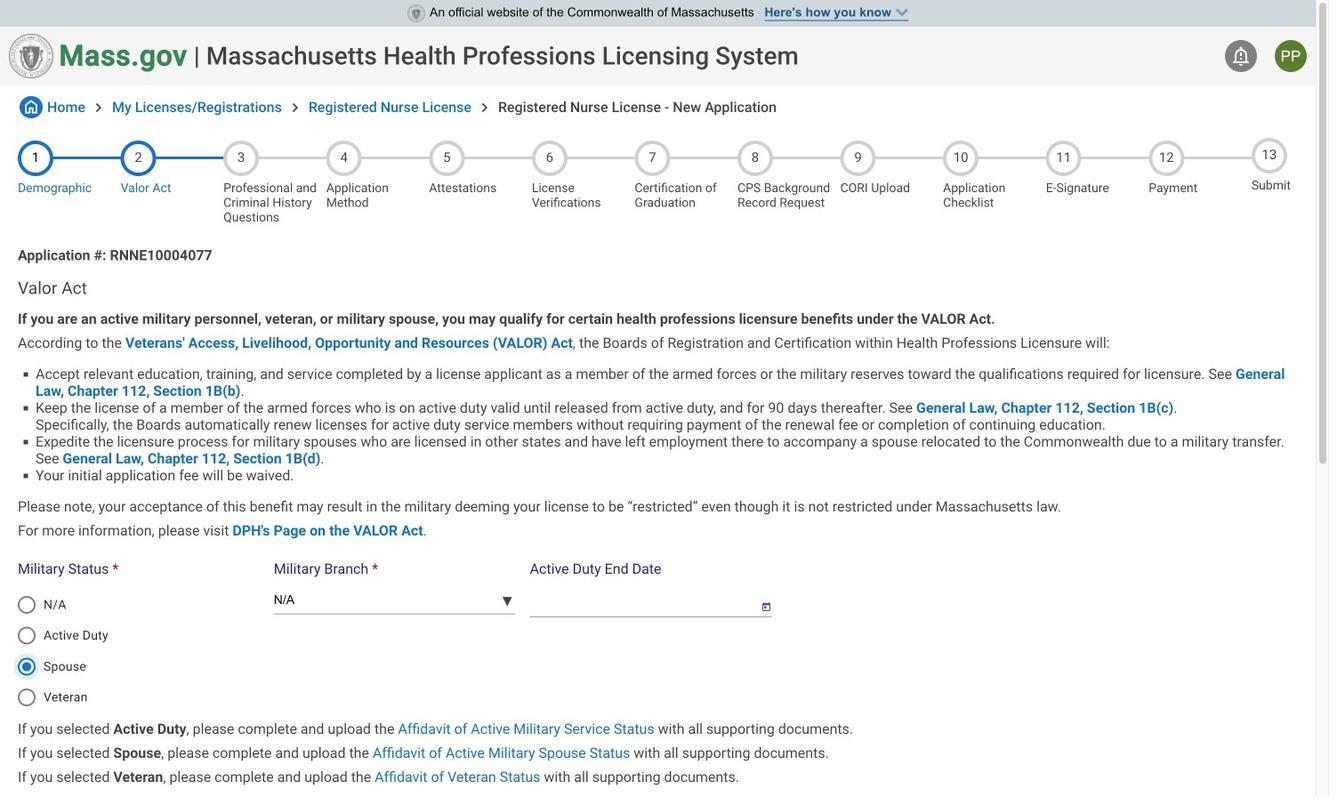 Task type: describe. For each thing, give the bounding box(es) containing it.
massachusetts state seal image
[[9, 34, 53, 78]]

2 no color image from the left
[[286, 99, 304, 117]]

1 vertical spatial heading
[[18, 278, 1299, 298]]

massachusetts state seal image
[[408, 4, 426, 22]]

0 horizontal spatial no color image
[[20, 96, 43, 118]]



Task type: locate. For each thing, give the bounding box(es) containing it.
heading
[[206, 41, 799, 71], [18, 278, 1299, 298]]

1 horizontal spatial no color image
[[286, 99, 304, 117]]

0 vertical spatial heading
[[206, 41, 799, 71]]

no color image
[[90, 99, 108, 117], [286, 99, 304, 117]]

1 no color image from the left
[[90, 99, 108, 117]]

2 horizontal spatial no color image
[[1231, 45, 1252, 67]]

no color image
[[1231, 45, 1252, 67], [20, 96, 43, 118], [476, 99, 494, 117]]

option group
[[8, 584, 269, 719]]

0 horizontal spatial no color image
[[90, 99, 108, 117]]

None field
[[530, 587, 747, 618]]

1 horizontal spatial no color image
[[476, 99, 494, 117]]



